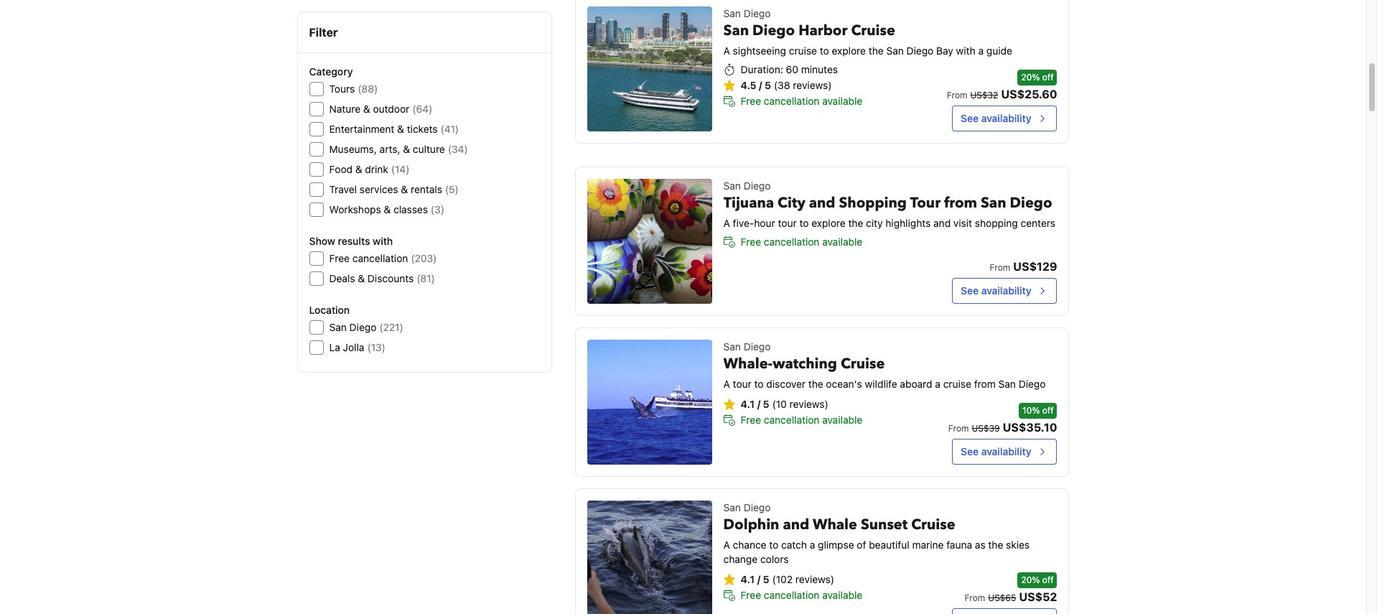 Task type: vqa. For each thing, say whether or not it's contained in the screenshot.
the middle /
yes



Task type: describe. For each thing, give the bounding box(es) containing it.
and inside san diego dolphin and whale sunset cruise a chance to catch a glimpse of beautiful marine fauna as the skies change colors
[[783, 515, 810, 534]]

colors
[[761, 553, 789, 565]]

off for dolphin and whale sunset cruise
[[1043, 574, 1054, 585]]

cruise inside san diego san diego harbor cruise a sightseeing cruise to explore the san diego bay with a guide
[[789, 44, 817, 56]]

from for whale-watching cruise
[[949, 423, 969, 434]]

& for classes
[[384, 203, 391, 216]]

see availability for tijuana city and shopping tour from san diego
[[961, 284, 1032, 296]]

workshops
[[329, 203, 381, 216]]

1 vertical spatial and
[[934, 217, 951, 229]]

nature
[[329, 103, 361, 115]]

museums,
[[329, 143, 377, 155]]

a inside san diego dolphin and whale sunset cruise a chance to catch a glimpse of beautiful marine fauna as the skies change colors
[[724, 538, 730, 551]]

& right arts,
[[403, 143, 410, 155]]

off for whale-watching cruise
[[1043, 405, 1054, 416]]

(14)
[[391, 163, 410, 175]]

dolphin
[[724, 515, 780, 534]]

tours
[[329, 83, 355, 95]]

to inside san diego dolphin and whale sunset cruise a chance to catch a glimpse of beautiful marine fauna as the skies change colors
[[770, 538, 779, 551]]

highlights
[[886, 217, 931, 229]]

shopping
[[839, 193, 907, 212]]

the inside san diego dolphin and whale sunset cruise a chance to catch a glimpse of beautiful marine fauna as the skies change colors
[[989, 538, 1004, 551]]

cancellation up deals & discounts (81)
[[353, 252, 408, 264]]

0 vertical spatial 5
[[765, 79, 771, 91]]

4.1 for whale-watching cruise
[[741, 398, 755, 410]]

entertainment
[[329, 123, 395, 135]]

marine
[[913, 538, 944, 551]]

/ for dolphin
[[758, 573, 761, 585]]

san diego tijuana city and shopping tour from san diego a five-hour tour to explore the city highlights and visit shopping centers
[[724, 179, 1056, 229]]

cruise inside san diego dolphin and whale sunset cruise a chance to catch a glimpse of beautiful marine fauna as the skies change colors
[[912, 515, 956, 534]]

visit
[[954, 217, 973, 229]]

cruise inside san diego san diego harbor cruise a sightseeing cruise to explore the san diego bay with a guide
[[852, 21, 896, 40]]

centers
[[1021, 217, 1056, 229]]

show
[[309, 235, 335, 247]]

travel
[[329, 183, 357, 195]]

show results with
[[309, 235, 393, 247]]

aboard
[[900, 378, 933, 390]]

free down change
[[741, 589, 762, 601]]

20% off from us$65 us$52
[[965, 574, 1058, 603]]

to inside san diego tijuana city and shopping tour from san diego a five-hour tour to explore the city highlights and visit shopping centers
[[800, 217, 809, 229]]

food & drink (14)
[[329, 163, 410, 175]]

cancellation down 4.1 / 5 (102 reviews)
[[764, 589, 820, 601]]

watching
[[773, 354, 838, 373]]

tour inside san diego whale-watching cruise a tour to discover the ocean's wildlife aboard a cruise from san diego
[[733, 378, 752, 390]]

& down (14)
[[401, 183, 408, 195]]

a inside san diego dolphin and whale sunset cruise a chance to catch a glimpse of beautiful marine fauna as the skies change colors
[[810, 538, 816, 551]]

1 available from the top
[[823, 95, 863, 107]]

guide
[[987, 44, 1013, 56]]

10%
[[1023, 405, 1040, 416]]

4.1 for dolphin and whale sunset cruise
[[741, 573, 755, 585]]

san diego harbor cruise image
[[587, 6, 712, 131]]

tours (88)
[[329, 83, 378, 95]]

change
[[724, 553, 758, 565]]

minutes
[[802, 63, 838, 75]]

free down 4.5
[[741, 95, 762, 107]]

to inside san diego san diego harbor cruise a sightseeing cruise to explore the san diego bay with a guide
[[820, 44, 830, 56]]

outdoor
[[373, 103, 410, 115]]

(102
[[773, 573, 793, 585]]

museums, arts, & culture (34)
[[329, 143, 468, 155]]

4.5 / 5 (38 reviews)
[[741, 79, 832, 91]]

& for drink
[[355, 163, 363, 175]]

location
[[309, 304, 350, 316]]

services
[[360, 183, 398, 195]]

(38
[[774, 79, 791, 91]]

cancellation down 4.1 / 5 (10 reviews)
[[764, 414, 820, 426]]

free cancellation (203)
[[329, 252, 437, 264]]

0 vertical spatial reviews)
[[793, 79, 832, 91]]

explore inside san diego san diego harbor cruise a sightseeing cruise to explore the san diego bay with a guide
[[832, 44, 866, 56]]

whale
[[813, 515, 858, 534]]

us$25.60
[[1002, 87, 1058, 100]]

bay
[[937, 44, 954, 56]]

(41)
[[441, 123, 459, 135]]

to inside san diego whale-watching cruise a tour to discover the ocean's wildlife aboard a cruise from san diego
[[755, 378, 764, 390]]

results
[[338, 235, 370, 247]]

the inside san diego san diego harbor cruise a sightseeing cruise to explore the san diego bay with a guide
[[869, 44, 884, 56]]

chance
[[733, 538, 767, 551]]

rentals
[[411, 183, 442, 195]]

as
[[975, 538, 986, 551]]

1 vertical spatial with
[[373, 235, 393, 247]]

20% for dolphin and whale sunset cruise
[[1022, 574, 1040, 585]]

skies
[[1006, 538, 1030, 551]]

us$39
[[972, 423, 1000, 434]]

duration:
[[741, 63, 784, 75]]

us$65
[[989, 592, 1017, 603]]

availability for whale-watching cruise
[[982, 445, 1032, 457]]

beautiful
[[869, 538, 910, 551]]

entertainment & tickets (41)
[[329, 123, 459, 135]]

from us$129
[[990, 260, 1058, 273]]

see availability for san diego harbor cruise
[[961, 112, 1032, 124]]

availability for tijuana city and shopping tour from san diego
[[982, 284, 1032, 296]]

(64)
[[413, 103, 433, 115]]

10% off from us$39 us$35.10
[[949, 405, 1058, 434]]

explore inside san diego tijuana city and shopping tour from san diego a five-hour tour to explore the city highlights and visit shopping centers
[[812, 217, 846, 229]]

availability for san diego harbor cruise
[[982, 112, 1032, 124]]

harbor
[[799, 21, 848, 40]]

whale-
[[724, 354, 773, 373]]



Task type: locate. For each thing, give the bounding box(es) containing it.
a inside san diego whale-watching cruise a tour to discover the ocean's wildlife aboard a cruise from san diego
[[724, 378, 730, 390]]

& down travel services & rentals (5)
[[384, 203, 391, 216]]

us$129
[[1014, 260, 1058, 273]]

4.1 / 5 (10 reviews)
[[741, 398, 829, 410]]

off right 10%
[[1043, 405, 1054, 416]]

a up change
[[724, 538, 730, 551]]

san inside san diego dolphin and whale sunset cruise a chance to catch a glimpse of beautiful marine fauna as the skies change colors
[[724, 501, 741, 513]]

availability down us$32
[[982, 112, 1032, 124]]

a left guide
[[979, 44, 984, 56]]

1 4.1 from the top
[[741, 398, 755, 410]]

see availability for whale-watching cruise
[[961, 445, 1032, 457]]

0 vertical spatial off
[[1043, 72, 1054, 82]]

5 left (38 on the right top of page
[[765, 79, 771, 91]]

2 vertical spatial off
[[1043, 574, 1054, 585]]

a left five-
[[724, 217, 730, 229]]

a right aboard
[[936, 378, 941, 390]]

from inside "from us$129"
[[990, 262, 1011, 273]]

0 vertical spatial cruise
[[789, 44, 817, 56]]

2 vertical spatial /
[[758, 573, 761, 585]]

(88)
[[358, 83, 378, 95]]

1 off from the top
[[1043, 72, 1054, 82]]

a inside san diego san diego harbor cruise a sightseeing cruise to explore the san diego bay with a guide
[[724, 44, 730, 56]]

0 vertical spatial tour
[[778, 217, 797, 229]]

availability down "from us$129"
[[982, 284, 1032, 296]]

1 vertical spatial explore
[[812, 217, 846, 229]]

2 20% from the top
[[1022, 574, 1040, 585]]

from for dolphin and whale sunset cruise
[[965, 592, 986, 603]]

tour
[[778, 217, 797, 229], [733, 378, 752, 390]]

off
[[1043, 72, 1054, 82], [1043, 405, 1054, 416], [1043, 574, 1054, 585]]

to down city
[[800, 217, 809, 229]]

and left visit
[[934, 217, 951, 229]]

tour down 'whale-' on the right of the page
[[733, 378, 752, 390]]

0 vertical spatial with
[[957, 44, 976, 56]]

& right deals
[[358, 272, 365, 284]]

from left us$32
[[947, 90, 968, 100]]

1 free cancellation available from the top
[[741, 95, 863, 107]]

(81)
[[417, 272, 435, 284]]

20% inside 20% off from us$65 us$52
[[1022, 574, 1040, 585]]

2 vertical spatial 5
[[763, 573, 770, 585]]

1 horizontal spatial cruise
[[944, 378, 972, 390]]

travel services & rentals (5)
[[329, 183, 459, 195]]

4 a from the top
[[724, 538, 730, 551]]

ocean's
[[826, 378, 863, 390]]

available down minutes
[[823, 95, 863, 107]]

la jolla (13)
[[329, 341, 386, 353]]

0 vertical spatial and
[[809, 193, 836, 212]]

sightseeing
[[733, 44, 787, 56]]

2 a from the top
[[724, 217, 730, 229]]

with inside san diego san diego harbor cruise a sightseeing cruise to explore the san diego bay with a guide
[[957, 44, 976, 56]]

cruise up marine
[[912, 515, 956, 534]]

1 vertical spatial 4.1
[[741, 573, 755, 585]]

60
[[786, 63, 799, 75]]

with up free cancellation (203)
[[373, 235, 393, 247]]

0 vertical spatial 20%
[[1022, 72, 1040, 82]]

1 vertical spatial see
[[961, 284, 979, 296]]

4 available from the top
[[823, 589, 863, 601]]

0 vertical spatial availability
[[982, 112, 1032, 124]]

workshops & classes (3)
[[329, 203, 445, 216]]

free cancellation available
[[741, 95, 863, 107], [741, 235, 863, 248], [741, 414, 863, 426], [741, 589, 863, 601]]

& down (88)
[[363, 103, 370, 115]]

fauna
[[947, 538, 973, 551]]

tijuana
[[724, 193, 774, 212]]

free up deals
[[329, 252, 350, 264]]

shopping
[[975, 217, 1018, 229]]

0 vertical spatial explore
[[832, 44, 866, 56]]

from
[[947, 90, 968, 100], [990, 262, 1011, 273], [949, 423, 969, 434], [965, 592, 986, 603]]

1 availability from the top
[[982, 112, 1032, 124]]

& for outdoor
[[363, 103, 370, 115]]

free down five-
[[741, 235, 762, 248]]

1 vertical spatial 5
[[763, 398, 770, 410]]

filter
[[309, 26, 338, 39]]

0 vertical spatial 4.1
[[741, 398, 755, 410]]

culture
[[413, 143, 445, 155]]

whale-watching cruise image
[[587, 340, 712, 465]]

2 vertical spatial and
[[783, 515, 810, 534]]

dolphin and whale sunset cruise image
[[587, 500, 712, 614]]

2 availability from the top
[[982, 284, 1032, 296]]

hour
[[755, 217, 776, 229]]

see availability down us$32
[[961, 112, 1032, 124]]

to up colors
[[770, 538, 779, 551]]

0 vertical spatial from
[[945, 193, 978, 212]]

1 vertical spatial off
[[1043, 405, 1054, 416]]

4.1 down change
[[741, 573, 755, 585]]

cruise up 60
[[789, 44, 817, 56]]

us$35.10
[[1003, 421, 1058, 434]]

2 horizontal spatial a
[[979, 44, 984, 56]]

tickets
[[407, 123, 438, 135]]

available down shopping
[[823, 235, 863, 248]]

reviews) down minutes
[[793, 79, 832, 91]]

1 vertical spatial availability
[[982, 284, 1032, 296]]

jolla
[[343, 341, 365, 353]]

glimpse
[[818, 538, 855, 551]]

1 vertical spatial see availability
[[961, 284, 1032, 296]]

the right as
[[989, 538, 1004, 551]]

and right city
[[809, 193, 836, 212]]

1 vertical spatial 20%
[[1022, 574, 1040, 585]]

from inside san diego tijuana city and shopping tour from san diego a five-hour tour to explore the city highlights and visit shopping centers
[[945, 193, 978, 212]]

/ for whale-
[[758, 398, 761, 410]]

duration: 60 minutes
[[741, 63, 838, 75]]

diego inside san diego dolphin and whale sunset cruise a chance to catch a glimpse of beautiful marine fauna as the skies change colors
[[744, 501, 771, 513]]

us$52
[[1020, 590, 1058, 603]]

1 vertical spatial reviews)
[[790, 398, 829, 410]]

explore left city
[[812, 217, 846, 229]]

5 for whale-
[[763, 398, 770, 410]]

free cancellation available down city
[[741, 235, 863, 248]]

cancellation down hour
[[764, 235, 820, 248]]

cruise inside san diego whale-watching cruise a tour to discover the ocean's wildlife aboard a cruise from san diego
[[944, 378, 972, 390]]

from left us$39
[[949, 423, 969, 434]]

and
[[809, 193, 836, 212], [934, 217, 951, 229], [783, 515, 810, 534]]

arts,
[[380, 143, 401, 155]]

from up 10% off from us$39 us$35.10
[[975, 378, 996, 390]]

deals & discounts (81)
[[329, 272, 435, 284]]

a inside san diego tijuana city and shopping tour from san diego a five-hour tour to explore the city highlights and visit shopping centers
[[724, 217, 730, 229]]

from inside the '20% off from us$32 us$25.60'
[[947, 90, 968, 100]]

catch
[[782, 538, 807, 551]]

and up 'catch'
[[783, 515, 810, 534]]

tour inside san diego tijuana city and shopping tour from san diego a five-hour tour to explore the city highlights and visit shopping centers
[[778, 217, 797, 229]]

1 vertical spatial cruise
[[944, 378, 972, 390]]

from inside 20% off from us$65 us$52
[[965, 592, 986, 603]]

off for san diego harbor cruise
[[1043, 72, 1054, 82]]

0 horizontal spatial a
[[810, 538, 816, 551]]

cancellation down the 4.5 / 5 (38 reviews)
[[764, 95, 820, 107]]

/ right 4.5
[[759, 79, 762, 91]]

cruise up wildlife
[[841, 354, 885, 373]]

1 vertical spatial cruise
[[841, 354, 885, 373]]

free cancellation available down 4.1 / 5 (10 reviews)
[[741, 414, 863, 426]]

off inside the '20% off from us$32 us$25.60'
[[1043, 72, 1054, 82]]

explore down harbor
[[832, 44, 866, 56]]

to down 'whale-' on the right of the page
[[755, 378, 764, 390]]

from for san diego harbor cruise
[[947, 90, 968, 100]]

5 left (102
[[763, 573, 770, 585]]

available down glimpse
[[823, 589, 863, 601]]

& up museums, arts, & culture (34)
[[397, 123, 404, 135]]

20% off from us$32 us$25.60
[[947, 72, 1058, 100]]

us$32
[[971, 90, 999, 100]]

deals
[[329, 272, 355, 284]]

1 vertical spatial from
[[975, 378, 996, 390]]

a inside san diego whale-watching cruise a tour to discover the ocean's wildlife aboard a cruise from san diego
[[936, 378, 941, 390]]

1 vertical spatial tour
[[733, 378, 752, 390]]

a left 'sightseeing'
[[724, 44, 730, 56]]

five-
[[733, 217, 755, 229]]

4 free cancellation available from the top
[[741, 589, 863, 601]]

with right bay
[[957, 44, 976, 56]]

5 left (10
[[763, 398, 770, 410]]

a down 'whale-' on the right of the page
[[724, 378, 730, 390]]

2 available from the top
[[823, 235, 863, 248]]

& for tickets
[[397, 123, 404, 135]]

nature & outdoor (64)
[[329, 103, 433, 115]]

a
[[979, 44, 984, 56], [936, 378, 941, 390], [810, 538, 816, 551]]

la
[[329, 341, 340, 353]]

4.1 / 5 (102 reviews)
[[741, 573, 835, 585]]

0 vertical spatial see
[[961, 112, 979, 124]]

the left city
[[849, 217, 864, 229]]

cruise right aboard
[[944, 378, 972, 390]]

sunset
[[861, 515, 908, 534]]

3 free cancellation available from the top
[[741, 414, 863, 426]]

free cancellation available down the 4.5 / 5 (38 reviews)
[[741, 95, 863, 107]]

(34)
[[448, 143, 468, 155]]

2 vertical spatial availability
[[982, 445, 1032, 457]]

2 vertical spatial cruise
[[912, 515, 956, 534]]

a inside san diego san diego harbor cruise a sightseeing cruise to explore the san diego bay with a guide
[[979, 44, 984, 56]]

0 vertical spatial see availability
[[961, 112, 1032, 124]]

san diego dolphin and whale sunset cruise a chance to catch a glimpse of beautiful marine fauna as the skies change colors
[[724, 501, 1030, 565]]

from up visit
[[945, 193, 978, 212]]

from
[[945, 193, 978, 212], [975, 378, 996, 390]]

3 available from the top
[[823, 414, 863, 426]]

discounts
[[368, 272, 414, 284]]

availability
[[982, 112, 1032, 124], [982, 284, 1032, 296], [982, 445, 1032, 457]]

see availability
[[961, 112, 1032, 124], [961, 284, 1032, 296], [961, 445, 1032, 457]]

4.5
[[741, 79, 757, 91]]

from left us$65
[[965, 592, 986, 603]]

the inside san diego whale-watching cruise a tour to discover the ocean's wildlife aboard a cruise from san diego
[[809, 378, 824, 390]]

reviews)
[[793, 79, 832, 91], [790, 398, 829, 410], [796, 573, 835, 585]]

1 vertical spatial /
[[758, 398, 761, 410]]

tour down city
[[778, 217, 797, 229]]

/ left (10
[[758, 398, 761, 410]]

cruise right harbor
[[852, 21, 896, 40]]

2 vertical spatial see
[[961, 445, 979, 457]]

free cancellation available down 4.1 / 5 (102 reviews)
[[741, 589, 863, 601]]

discover
[[767, 378, 806, 390]]

2 free cancellation available from the top
[[741, 235, 863, 248]]

&
[[363, 103, 370, 115], [397, 123, 404, 135], [403, 143, 410, 155], [355, 163, 363, 175], [401, 183, 408, 195], [384, 203, 391, 216], [358, 272, 365, 284]]

(203)
[[411, 252, 437, 264]]

off inside 10% off from us$39 us$35.10
[[1043, 405, 1054, 416]]

off up us$52
[[1043, 574, 1054, 585]]

0 horizontal spatial tour
[[733, 378, 752, 390]]

reviews) right (102
[[796, 573, 835, 585]]

city
[[778, 193, 806, 212]]

20% inside the '20% off from us$32 us$25.60'
[[1022, 72, 1040, 82]]

(221)
[[380, 321, 403, 333]]

see for san diego harbor cruise
[[961, 112, 979, 124]]

see down us$39
[[961, 445, 979, 457]]

see down us$32
[[961, 112, 979, 124]]

0 vertical spatial a
[[979, 44, 984, 56]]

see for whale-watching cruise
[[961, 445, 979, 457]]

1 see from the top
[[961, 112, 979, 124]]

4.1 left (10
[[741, 398, 755, 410]]

the left bay
[[869, 44, 884, 56]]

wildlife
[[865, 378, 898, 390]]

drink
[[365, 163, 389, 175]]

& for discounts
[[358, 272, 365, 284]]

3 see availability from the top
[[961, 445, 1032, 457]]

reviews) right (10
[[790, 398, 829, 410]]

2 vertical spatial see availability
[[961, 445, 1032, 457]]

1 horizontal spatial tour
[[778, 217, 797, 229]]

to
[[820, 44, 830, 56], [800, 217, 809, 229], [755, 378, 764, 390], [770, 538, 779, 551]]

0 horizontal spatial cruise
[[789, 44, 817, 56]]

the inside san diego tijuana city and shopping tour from san diego a five-hour tour to explore the city highlights and visit shopping centers
[[849, 217, 864, 229]]

from inside san diego whale-watching cruise a tour to discover the ocean's wildlife aboard a cruise from san diego
[[975, 378, 996, 390]]

(5)
[[445, 183, 459, 195]]

1 horizontal spatial with
[[957, 44, 976, 56]]

2 off from the top
[[1043, 405, 1054, 416]]

see for tijuana city and shopping tour from san diego
[[961, 284, 979, 296]]

/ left (102
[[758, 573, 761, 585]]

1 see availability from the top
[[961, 112, 1032, 124]]

tijuana city and shopping tour from san diego image
[[587, 179, 712, 304]]

0 vertical spatial /
[[759, 79, 762, 91]]

see availability down "from us$129"
[[961, 284, 1032, 296]]

availability down us$39
[[982, 445, 1032, 457]]

food
[[329, 163, 353, 175]]

20% up us$25.60
[[1022, 72, 1040, 82]]

cruise
[[852, 21, 896, 40], [841, 354, 885, 373], [912, 515, 956, 534]]

2 see availability from the top
[[961, 284, 1032, 296]]

5
[[765, 79, 771, 91], [763, 398, 770, 410], [763, 573, 770, 585]]

see down visit
[[961, 284, 979, 296]]

from inside 10% off from us$39 us$35.10
[[949, 423, 969, 434]]

/
[[759, 79, 762, 91], [758, 398, 761, 410], [758, 573, 761, 585]]

3 availability from the top
[[982, 445, 1032, 457]]

(10
[[773, 398, 787, 410]]

free down 4.1 / 5 (10 reviews)
[[741, 414, 762, 426]]

3 a from the top
[[724, 378, 730, 390]]

1 a from the top
[[724, 44, 730, 56]]

cruise inside san diego whale-watching cruise a tour to discover the ocean's wildlife aboard a cruise from san diego
[[841, 354, 885, 373]]

a right 'catch'
[[810, 538, 816, 551]]

see availability down us$39
[[961, 445, 1032, 457]]

(13)
[[367, 341, 386, 353]]

off up us$25.60
[[1043, 72, 1054, 82]]

& left drink
[[355, 163, 363, 175]]

1 horizontal spatial a
[[936, 378, 941, 390]]

reviews) for and
[[796, 573, 835, 585]]

0 horizontal spatial with
[[373, 235, 393, 247]]

2 see from the top
[[961, 284, 979, 296]]

1 vertical spatial a
[[936, 378, 941, 390]]

0 vertical spatial cruise
[[852, 21, 896, 40]]

city
[[866, 217, 883, 229]]

2 4.1 from the top
[[741, 573, 755, 585]]

of
[[857, 538, 867, 551]]

20% up us$52
[[1022, 574, 1040, 585]]

see
[[961, 112, 979, 124], [961, 284, 979, 296], [961, 445, 979, 457]]

available down ocean's
[[823, 414, 863, 426]]

2 vertical spatial a
[[810, 538, 816, 551]]

3 see from the top
[[961, 445, 979, 457]]

20% for san diego harbor cruise
[[1022, 72, 1040, 82]]

san diego whale-watching cruise a tour to discover the ocean's wildlife aboard a cruise from san diego
[[724, 340, 1046, 390]]

from left 'us$129'
[[990, 262, 1011, 273]]

2 vertical spatial reviews)
[[796, 573, 835, 585]]

3 off from the top
[[1043, 574, 1054, 585]]

off inside 20% off from us$65 us$52
[[1043, 574, 1054, 585]]

the down watching at bottom right
[[809, 378, 824, 390]]

cancellation
[[764, 95, 820, 107], [764, 235, 820, 248], [353, 252, 408, 264], [764, 414, 820, 426], [764, 589, 820, 601]]

1 20% from the top
[[1022, 72, 1040, 82]]

to up minutes
[[820, 44, 830, 56]]

5 for dolphin
[[763, 573, 770, 585]]

(3)
[[431, 203, 445, 216]]

reviews) for watching
[[790, 398, 829, 410]]



